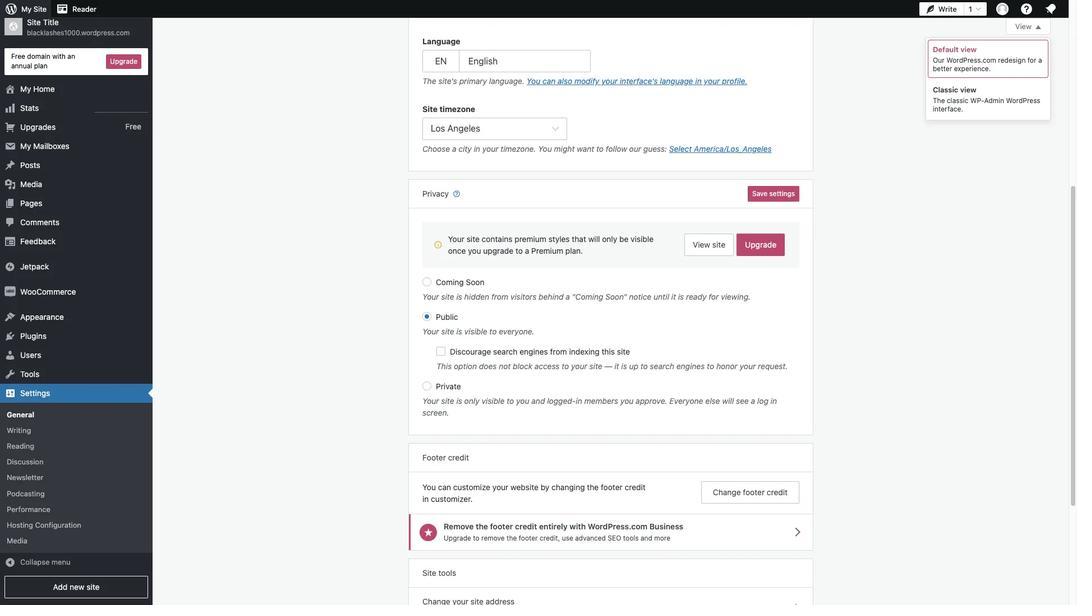 Task type: locate. For each thing, give the bounding box(es) containing it.
visible down does
[[482, 397, 505, 406]]

none radio inside group
[[422, 278, 431, 287]]

in right log
[[771, 397, 777, 406]]

0 horizontal spatial you
[[468, 247, 481, 256]]

engines up everyone
[[676, 362, 705, 372]]

new
[[70, 583, 84, 592]]

1 horizontal spatial free
[[125, 122, 141, 131]]

your up once
[[448, 235, 464, 244]]

0 vertical spatial visible
[[631, 235, 654, 244]]

2 vertical spatial you
[[422, 483, 436, 493]]

to right up
[[641, 362, 648, 372]]

to down premium
[[516, 247, 523, 256]]

1 vertical spatial my
[[20, 84, 31, 93]]

2 vertical spatial upgrade
[[444, 535, 471, 543]]

business
[[650, 523, 683, 532]]

ready
[[686, 293, 707, 302]]

view inside group
[[693, 240, 710, 250]]

free
[[11, 52, 25, 60], [125, 122, 141, 131]]

follow
[[606, 144, 627, 154]]

media link up comments 'link' at top
[[0, 175, 153, 194]]

0 vertical spatial free
[[11, 52, 25, 60]]

1 vertical spatial view
[[693, 240, 710, 250]]

the inside group
[[422, 76, 436, 86]]

1 img image from the top
[[4, 261, 16, 272]]

better
[[933, 65, 952, 73]]

site for site title blacklashes1000.wordpress.com
[[27, 17, 41, 27]]

0 horizontal spatial for
[[709, 293, 719, 302]]

1 horizontal spatial it
[[671, 293, 676, 302]]

in customizer.
[[422, 495, 473, 505]]

and inside your site is only visible to you and logged-in members you approve. everyone else will see a log in screen.
[[531, 397, 545, 406]]

site left upgrade link
[[712, 240, 725, 250]]

the right remove
[[507, 535, 517, 543]]

see
[[736, 397, 749, 406]]

img image inside woocommerce link
[[4, 286, 16, 298]]

0 vertical spatial the
[[587, 483, 599, 493]]

be
[[619, 235, 629, 244]]

upgrade for upgrade link
[[745, 240, 776, 250]]

to down not
[[507, 397, 514, 406]]

it right until
[[671, 293, 676, 302]]

free down highest hourly views 0 'image'
[[125, 122, 141, 131]]

only inside your site contains premium styles that will only be visible once you upgrade to a premium plan.
[[602, 235, 617, 244]]

your for your site contains premium styles that will only be visible once you upgrade to a premium plan.
[[448, 235, 464, 244]]

america/los_angeles
[[694, 144, 772, 154]]

engines
[[520, 347, 548, 357], [676, 362, 705, 372]]

hosting configuration
[[7, 521, 81, 530]]

you right language.
[[527, 76, 540, 86]]

view for default view
[[961, 45, 977, 54]]

img image left jetpack
[[4, 261, 16, 272]]

2 horizontal spatial the
[[587, 483, 599, 493]]

a down premium
[[525, 247, 529, 256]]

general
[[7, 410, 34, 419]]

1 vertical spatial only
[[464, 397, 479, 406]]

add new site
[[53, 583, 100, 592]]

this
[[436, 362, 452, 372]]

0 vertical spatial for
[[1028, 56, 1036, 65]]

1 horizontal spatial tools
[[623, 535, 639, 543]]

city
[[459, 144, 472, 154]]

site right the new
[[87, 583, 100, 592]]

my site
[[21, 4, 47, 13]]

view inside classic view the classic wp-admin wordpress interface.
[[960, 85, 977, 94]]

you for only
[[620, 397, 634, 406]]

0 vertical spatial can
[[543, 76, 556, 86]]

view inside default view our wordpress.com redesign for a better experience.
[[961, 45, 977, 54]]

1 horizontal spatial can
[[543, 76, 556, 86]]

only left be at top
[[602, 235, 617, 244]]

is for your site is only visible to you and logged-in members you approve. everyone else will see a log in screen.
[[456, 397, 462, 406]]

log
[[757, 397, 768, 406]]

1 vertical spatial can
[[438, 483, 451, 493]]

my left home
[[20, 84, 31, 93]]

img image left woocommerce
[[4, 286, 16, 298]]

wordpress.com
[[947, 56, 996, 65], [588, 523, 648, 532]]

1 horizontal spatial search
[[650, 362, 674, 372]]

my up domain
[[21, 4, 32, 13]]

interface's
[[620, 76, 658, 86]]

2 vertical spatial the
[[507, 535, 517, 543]]

tools inside remove the footer credit entirely with wordpress.com business upgrade to remove the footer credit, use advanced seo tools and more
[[623, 535, 639, 543]]

only
[[602, 235, 617, 244], [464, 397, 479, 406]]

title
[[43, 17, 59, 27]]

media
[[20, 179, 42, 189], [7, 537, 27, 546]]

credit
[[448, 454, 469, 463], [625, 483, 646, 493], [767, 488, 788, 498], [515, 523, 537, 532]]

1 vertical spatial free
[[125, 122, 141, 131]]

your inside your site is only visible to you and logged-in members you approve. everyone else will see a log in screen.
[[422, 397, 439, 406]]

default
[[933, 45, 959, 54]]

2 vertical spatial visible
[[482, 397, 505, 406]]

1 vertical spatial media link
[[0, 533, 153, 549]]

0 vertical spatial will
[[588, 235, 600, 244]]

with inside free domain with an annual plan
[[52, 52, 66, 60]]

you up "in customizer."
[[422, 483, 436, 493]]

0 horizontal spatial can
[[438, 483, 451, 493]]

primary
[[459, 76, 487, 86]]

0 vertical spatial view
[[1015, 22, 1032, 31]]

1 horizontal spatial engines
[[676, 362, 705, 372]]

0 horizontal spatial free
[[11, 52, 25, 60]]

you inside you can customize your website by changing the footer credit in customizer.
[[422, 483, 436, 493]]

is for your site is hidden from visitors behind a "coming soon" notice until it is ready for viewing.
[[456, 293, 462, 302]]

my for my site
[[21, 4, 32, 13]]

1 vertical spatial tools
[[438, 569, 456, 578]]

my
[[21, 4, 32, 13], [20, 84, 31, 93], [20, 141, 31, 151]]

img image for jetpack
[[4, 261, 16, 272]]

1 vertical spatial view
[[960, 85, 977, 94]]

from inside the discourage search engines from indexing this site this option does not block access to your site — it is up to search engines to honor your request.
[[550, 347, 567, 357]]

upgrade down remove
[[444, 535, 471, 543]]

1 vertical spatial from
[[550, 347, 567, 357]]

feedback
[[20, 236, 56, 246]]

your left the profile.
[[704, 76, 720, 86]]

writing link
[[0, 423, 153, 439]]

classic view the classic wp-admin wordpress interface.
[[933, 85, 1040, 113]]

a right "redesign" at the right
[[1038, 56, 1042, 65]]

your down public
[[422, 327, 439, 337]]

for right "redesign" at the right
[[1028, 56, 1036, 65]]

a
[[1038, 56, 1042, 65], [452, 144, 456, 154], [525, 247, 529, 256], [566, 293, 570, 302], [751, 397, 755, 406]]

img image inside jetpack link
[[4, 261, 16, 272]]

can up "in customizer."
[[438, 483, 451, 493]]

for inside default view our wordpress.com redesign for a better experience.
[[1028, 56, 1036, 65]]

view up wp-
[[960, 85, 977, 94]]

site down private
[[441, 397, 454, 406]]

site
[[467, 235, 480, 244], [712, 240, 725, 250], [441, 293, 454, 302], [441, 327, 454, 337], [617, 347, 630, 357], [589, 362, 602, 372], [441, 397, 454, 406], [87, 583, 100, 592]]

pages link
[[0, 194, 153, 213]]

1 horizontal spatial upgrade
[[444, 535, 471, 543]]

block
[[513, 362, 532, 372]]

add
[[53, 583, 67, 592]]

my site link
[[0, 0, 51, 18]]

0 vertical spatial my
[[21, 4, 32, 13]]

site title blacklashes1000.wordpress.com
[[27, 17, 130, 37]]

you down block
[[516, 397, 529, 406]]

premium
[[531, 247, 563, 256]]

you left might
[[538, 144, 552, 154]]

is left up
[[621, 362, 627, 372]]

the right changing
[[587, 483, 599, 493]]

can inside group
[[543, 76, 556, 86]]

your down "coming"
[[422, 293, 439, 302]]

group
[[409, 0, 813, 22], [422, 35, 799, 90], [422, 103, 799, 158], [422, 222, 799, 422]]

0 horizontal spatial it
[[614, 362, 619, 372]]

0 vertical spatial media link
[[0, 175, 153, 194]]

users
[[20, 350, 41, 360]]

footer
[[601, 483, 623, 493], [743, 488, 765, 498], [490, 523, 513, 532], [519, 535, 538, 543]]

you can customize your website by changing the footer credit in customizer.
[[422, 483, 646, 505]]

0 vertical spatial from
[[491, 293, 508, 302]]

you inside your site contains premium styles that will only be visible once you upgrade to a premium plan.
[[468, 247, 481, 256]]

a inside your site is only visible to you and logged-in members you approve. everyone else will see a log in screen.
[[751, 397, 755, 406]]

is down private
[[456, 397, 462, 406]]

1 vertical spatial for
[[709, 293, 719, 302]]

contains
[[482, 235, 513, 244]]

upgrade down save
[[745, 240, 776, 250]]

appearance link
[[0, 308, 153, 327]]

media link up collapse menu link
[[0, 533, 153, 549]]

1 vertical spatial upgrade
[[745, 240, 776, 250]]

wordpress.com down default
[[947, 56, 996, 65]]

and left logged-
[[531, 397, 545, 406]]

free for free domain with an annual plan
[[11, 52, 25, 60]]

footer up remove
[[490, 523, 513, 532]]

0 horizontal spatial will
[[588, 235, 600, 244]]

and left the more
[[641, 535, 652, 543]]

only down option
[[464, 397, 479, 406]]

your
[[602, 76, 618, 86], [704, 76, 720, 86], [482, 144, 498, 154], [571, 362, 587, 372], [740, 362, 756, 372], [492, 483, 508, 493]]

notice
[[629, 293, 652, 302]]

with up use
[[570, 523, 586, 532]]

0 horizontal spatial search
[[493, 347, 518, 357]]

site timezone
[[422, 104, 475, 114]]

view for view site
[[693, 240, 710, 250]]

only inside your site is only visible to you and logged-in members you approve. everyone else will see a log in screen.
[[464, 397, 479, 406]]

visible up discourage
[[464, 327, 487, 337]]

1 horizontal spatial the
[[933, 97, 945, 105]]

free for free
[[125, 122, 141, 131]]

0 vertical spatial the
[[422, 76, 436, 86]]

will left see
[[722, 397, 734, 406]]

site right the this
[[617, 347, 630, 357]]

search right up
[[650, 362, 674, 372]]

0 horizontal spatial wordpress.com
[[588, 523, 648, 532]]

that
[[572, 235, 586, 244]]

my for my mailboxes
[[20, 141, 31, 151]]

will right 'that'
[[588, 235, 600, 244]]

view inside button
[[1015, 22, 1032, 31]]

visible right be at top
[[631, 235, 654, 244]]

feedback link
[[0, 232, 153, 251]]

credit inside remove the footer credit entirely with wordpress.com business upgrade to remove the footer credit, use advanced seo tools and more
[[515, 523, 537, 532]]

in right language at the top of page
[[695, 76, 702, 86]]

your left website
[[492, 483, 508, 493]]

0 vertical spatial search
[[493, 347, 518, 357]]

domain
[[27, 52, 50, 60]]

img image
[[4, 261, 16, 272], [4, 286, 16, 298]]

is inside your site is only visible to you and logged-in members you approve. everyone else will see a log in screen.
[[456, 397, 462, 406]]

en
[[435, 56, 447, 66]]

is down public
[[456, 327, 462, 337]]

0 vertical spatial and
[[531, 397, 545, 406]]

you left approve. at the right
[[620, 397, 634, 406]]

0 horizontal spatial the
[[422, 76, 436, 86]]

0 vertical spatial with
[[52, 52, 66, 60]]

1 horizontal spatial and
[[641, 535, 652, 543]]

site inside site title blacklashes1000.wordpress.com
[[27, 17, 41, 27]]

1 horizontal spatial for
[[1028, 56, 1036, 65]]

site for site tools
[[422, 569, 436, 578]]

1 vertical spatial img image
[[4, 286, 16, 298]]

home
[[33, 84, 55, 93]]

2 vertical spatial my
[[20, 141, 31, 151]]

media up pages
[[20, 179, 42, 189]]

to left everyone.
[[489, 327, 497, 337]]

soon"
[[605, 293, 627, 302]]

my mailboxes link
[[0, 137, 153, 156]]

None radio
[[422, 278, 431, 287]]

with inside remove the footer credit entirely with wordpress.com business upgrade to remove the footer credit, use advanced seo tools and more
[[570, 523, 586, 532]]

it right —
[[614, 362, 619, 372]]

0 horizontal spatial only
[[464, 397, 479, 406]]

1 horizontal spatial with
[[570, 523, 586, 532]]

free inside free domain with an annual plan
[[11, 52, 25, 60]]

view left open icon
[[1015, 22, 1032, 31]]

1 vertical spatial and
[[641, 535, 652, 543]]

for right ready
[[709, 293, 719, 302]]

comments link
[[0, 213, 153, 232]]

your inside your site contains premium styles that will only be visible once you upgrade to a premium plan.
[[448, 235, 464, 244]]

it
[[671, 293, 676, 302], [614, 362, 619, 372]]

1 vertical spatial will
[[722, 397, 734, 406]]

None radio
[[422, 313, 431, 322], [422, 382, 431, 391], [422, 313, 431, 322], [422, 382, 431, 391]]

media link
[[0, 175, 153, 194], [0, 533, 153, 549]]

1 horizontal spatial the
[[507, 535, 517, 543]]

and
[[531, 397, 545, 406], [641, 535, 652, 543]]

from up access
[[550, 347, 567, 357]]

woocommerce link
[[0, 282, 153, 301]]

site left contains
[[467, 235, 480, 244]]

to right access
[[562, 362, 569, 372]]

the left site's
[[422, 76, 436, 86]]

to
[[596, 144, 604, 154], [516, 247, 523, 256], [489, 327, 497, 337], [562, 362, 569, 372], [641, 362, 648, 372], [707, 362, 714, 372], [507, 397, 514, 406], [473, 535, 479, 543]]

upgrade up highest hourly views 0 'image'
[[110, 57, 137, 65]]

engines up block
[[520, 347, 548, 357]]

2 img image from the top
[[4, 286, 16, 298]]

1 vertical spatial it
[[614, 362, 619, 372]]

a left log
[[751, 397, 755, 406]]

our
[[629, 144, 641, 154]]

0 horizontal spatial tools
[[438, 569, 456, 578]]

in
[[695, 76, 702, 86], [474, 144, 480, 154], [576, 397, 582, 406], [771, 397, 777, 406]]

manage your notifications image
[[1044, 2, 1058, 16]]

view up ready
[[693, 240, 710, 250]]

1 horizontal spatial from
[[550, 347, 567, 357]]

0 vertical spatial upgrade
[[110, 57, 137, 65]]

0 vertical spatial img image
[[4, 261, 16, 272]]

is down coming soon
[[456, 293, 462, 302]]

0 vertical spatial view
[[961, 45, 977, 54]]

wordpress.com up seo
[[588, 523, 648, 532]]

0 horizontal spatial engines
[[520, 347, 548, 357]]

the up remove
[[476, 523, 488, 532]]

to left honor on the right
[[707, 362, 714, 372]]

0 horizontal spatial with
[[52, 52, 66, 60]]

to inside your site contains premium styles that will only be visible once you upgrade to a premium plan.
[[516, 247, 523, 256]]

view for classic view
[[960, 85, 977, 94]]

free up annual plan
[[11, 52, 25, 60]]

from right hidden
[[491, 293, 508, 302]]

0 vertical spatial tools
[[623, 535, 639, 543]]

coming
[[436, 278, 464, 287]]

you
[[527, 76, 540, 86], [538, 144, 552, 154], [422, 483, 436, 493]]

appearance
[[20, 312, 64, 322]]

search up not
[[493, 347, 518, 357]]

your for your site is only visible to you and logged-in members you approve. everyone else will see a log in screen.
[[422, 397, 439, 406]]

privacy
[[422, 189, 451, 199]]

admin
[[984, 97, 1004, 105]]

credit inside the change footer credit link
[[767, 488, 788, 498]]

0 horizontal spatial and
[[531, 397, 545, 406]]

0 horizontal spatial upgrade
[[110, 57, 137, 65]]

1 horizontal spatial wordpress.com
[[947, 56, 996, 65]]

users link
[[0, 346, 153, 365]]

site inside group
[[422, 104, 438, 114]]

viewing.
[[721, 293, 751, 302]]

by
[[541, 483, 549, 493]]

open image
[[1036, 25, 1041, 29]]

wordpress.com inside default view our wordpress.com redesign for a better experience.
[[947, 56, 996, 65]]

can left the "also"
[[543, 76, 556, 86]]

group containing site timezone
[[422, 103, 799, 158]]

view up experience.
[[961, 45, 977, 54]]

1 vertical spatial with
[[570, 523, 586, 532]]

1 vertical spatial search
[[650, 362, 674, 372]]

credit inside you can customize your website by changing the footer credit in customizer.
[[625, 483, 646, 493]]

visible inside your site contains premium styles that will only be visible once you upgrade to a premium plan.
[[631, 235, 654, 244]]

0 horizontal spatial view
[[693, 240, 710, 250]]

you
[[468, 247, 481, 256], [516, 397, 529, 406], [620, 397, 634, 406]]

plugins
[[20, 331, 47, 341]]

request.
[[758, 362, 788, 372]]

my up posts
[[20, 141, 31, 151]]

your up screen.
[[422, 397, 439, 406]]

2 horizontal spatial upgrade
[[745, 240, 776, 250]]

1 horizontal spatial view
[[1015, 22, 1032, 31]]

plugins link
[[0, 327, 153, 346]]

1 horizontal spatial you
[[516, 397, 529, 406]]

site for site timezone
[[422, 104, 438, 114]]

in right city
[[474, 144, 480, 154]]

0 vertical spatial wordpress.com
[[947, 56, 996, 65]]

footer right changing
[[601, 483, 623, 493]]

2 horizontal spatial you
[[620, 397, 634, 406]]

with left an
[[52, 52, 66, 60]]

1 horizontal spatial will
[[722, 397, 734, 406]]

the down classic
[[933, 97, 945, 105]]

media down hosting
[[7, 537, 27, 546]]

my profile image
[[996, 3, 1009, 15]]

visible
[[631, 235, 654, 244], [464, 327, 487, 337], [482, 397, 505, 406]]

"coming
[[572, 293, 603, 302]]

tools right seo
[[623, 535, 639, 543]]

upgrade for the upgrade button
[[110, 57, 137, 65]]

1 horizontal spatial only
[[602, 235, 617, 244]]

view for view
[[1015, 22, 1032, 31]]

None checkbox
[[436, 347, 445, 356]]

0 horizontal spatial the
[[476, 523, 488, 532]]

upgrade inside button
[[110, 57, 137, 65]]

none checkbox inside group
[[436, 347, 445, 356]]

upgrade inside group
[[745, 240, 776, 250]]

0 vertical spatial only
[[602, 235, 617, 244]]

you for premium
[[468, 247, 481, 256]]

img image for woocommerce
[[4, 286, 16, 298]]

remove the footer credit entirely with wordpress.com business upgrade to remove the footer credit, use advanced seo tools and more
[[444, 523, 683, 543]]

site down "coming"
[[441, 293, 454, 302]]

profile.
[[722, 76, 747, 86]]

1 vertical spatial the
[[476, 523, 488, 532]]

1 vertical spatial the
[[933, 97, 945, 105]]

you right once
[[468, 247, 481, 256]]

1 vertical spatial wordpress.com
[[588, 523, 648, 532]]

to left remove
[[473, 535, 479, 543]]

tools down remove
[[438, 569, 456, 578]]

my for my home
[[20, 84, 31, 93]]

view site link
[[684, 234, 734, 257]]

classic
[[933, 85, 958, 94]]



Task type: vqa. For each thing, say whether or not it's contained in the screenshot.
My Mailboxes link at top left
yes



Task type: describe. For each thing, give the bounding box(es) containing it.
guess:
[[643, 144, 667, 154]]

footer right change
[[743, 488, 765, 498]]

hosting configuration link
[[0, 518, 153, 533]]

option
[[454, 362, 477, 372]]

your down indexing
[[571, 362, 587, 372]]

reading link
[[0, 439, 153, 454]]

upgrade button
[[106, 54, 141, 69]]

upgrade inside remove the footer credit entirely with wordpress.com business upgrade to remove the footer credit, use advanced seo tools and more
[[444, 535, 471, 543]]

more
[[654, 535, 670, 543]]

posts
[[20, 160, 40, 170]]

0 vertical spatial engines
[[520, 347, 548, 357]]

0 vertical spatial it
[[671, 293, 676, 302]]

private
[[436, 382, 461, 392]]

footer credit
[[422, 454, 469, 463]]

your for your site is visible to everyone.
[[422, 327, 439, 337]]

coming soon
[[436, 278, 484, 287]]

view site
[[693, 240, 725, 250]]

0 vertical spatial you
[[527, 76, 540, 86]]

our
[[933, 56, 945, 65]]

upgrade link
[[737, 234, 785, 257]]

want
[[577, 144, 594, 154]]

soon
[[466, 278, 484, 287]]

save
[[752, 190, 768, 198]]

podcasting
[[7, 489, 45, 498]]

1 vertical spatial visible
[[464, 327, 487, 337]]

a left city
[[452, 144, 456, 154]]

is left ready
[[678, 293, 684, 302]]

jetpack
[[20, 262, 49, 271]]

might
[[554, 144, 575, 154]]

annual plan
[[11, 62, 47, 70]]

upgrades
[[20, 122, 56, 132]]

logged-
[[547, 397, 576, 406]]

group containing en
[[422, 35, 799, 90]]

everyone
[[670, 397, 703, 406]]

english
[[468, 56, 498, 66]]

a inside your site contains premium styles that will only be visible once you upgrade to a premium plan.
[[525, 247, 529, 256]]

select
[[669, 144, 692, 154]]

view button
[[1006, 18, 1051, 35]]

entirely
[[539, 523, 568, 532]]

your right honor on the right
[[740, 362, 756, 372]]

pages
[[20, 198, 42, 208]]

site left —
[[589, 362, 602, 372]]

add new site link
[[4, 577, 148, 599]]

menu
[[52, 558, 70, 567]]

save settings
[[752, 190, 795, 198]]

settings
[[20, 388, 50, 398]]

writing
[[7, 426, 31, 435]]

site down public
[[441, 327, 454, 337]]

a inside default view our wordpress.com redesign for a better experience.
[[1038, 56, 1042, 65]]

it inside the discourage search engines from indexing this site this option does not block access to your site — it is up to search engines to honor your request.
[[614, 362, 619, 372]]

can inside you can customize your website by changing the footer credit in customizer.
[[438, 483, 451, 493]]

0 vertical spatial media
[[20, 179, 42, 189]]

advanced
[[575, 535, 606, 543]]

visible inside your site is only visible to you and logged-in members you approve. everyone else will see a log in screen.
[[482, 397, 505, 406]]

your site contains premium styles that will only be visible once you upgrade to a premium plan.
[[448, 235, 654, 256]]

write link
[[919, 0, 964, 18]]

your right modify in the right top of the page
[[602, 76, 618, 86]]

wordpress.com inside remove the footer credit entirely with wordpress.com business upgrade to remove the footer credit, use advanced seo tools and more
[[588, 523, 648, 532]]

timezone.
[[501, 144, 536, 154]]

your right city
[[482, 144, 498, 154]]

performance link
[[0, 502, 153, 518]]

discourage
[[450, 347, 491, 357]]

is inside the discourage search engines from indexing this site this option does not block access to your site — it is up to search engines to honor your request.
[[621, 362, 627, 372]]

an
[[67, 52, 75, 60]]

stats link
[[0, 98, 153, 117]]

save settings button
[[748, 186, 799, 202]]

help image
[[1020, 2, 1033, 16]]

site inside your site is only visible to you and logged-in members you approve. everyone else will see a log in screen.
[[441, 397, 454, 406]]

default view our wordpress.com redesign for a better experience.
[[933, 45, 1042, 73]]

your inside you can customize your website by changing the footer credit in customizer.
[[492, 483, 508, 493]]

to inside your site is only visible to you and logged-in members you approve. everyone else will see a log in screen.
[[507, 397, 514, 406]]

blacklashes1000.wordpress.com
[[27, 29, 130, 37]]

my mailboxes
[[20, 141, 69, 151]]

1 vertical spatial engines
[[676, 362, 705, 372]]

up
[[629, 362, 638, 372]]

reader link
[[51, 0, 101, 18]]

will inside your site is only visible to you and logged-in members you approve. everyone else will see a log in screen.
[[722, 397, 734, 406]]

customize
[[453, 483, 490, 493]]

configuration
[[35, 521, 81, 530]]

redesign
[[998, 56, 1026, 65]]

everyone.
[[499, 327, 535, 337]]

1 vertical spatial media
[[7, 537, 27, 546]]

changing
[[552, 483, 585, 493]]

the inside you can customize your website by changing the footer credit in customizer.
[[587, 483, 599, 493]]

1 media link from the top
[[0, 175, 153, 194]]

your site is only visible to you and logged-in members you approve. everyone else will see a log in screen.
[[422, 397, 777, 418]]

2 media link from the top
[[0, 533, 153, 549]]

a right behind
[[566, 293, 570, 302]]

discussion link
[[0, 454, 153, 470]]

does
[[479, 362, 497, 372]]

behind
[[539, 293, 564, 302]]

is for your site is visible to everyone.
[[456, 327, 462, 337]]

classic
[[947, 97, 969, 105]]

honor
[[716, 362, 738, 372]]

not
[[499, 362, 511, 372]]

footer left credit,
[[519, 535, 538, 543]]

1
[[969, 4, 972, 13]]

your for your site is hidden from visitors behind a "coming soon" notice until it is ready for viewing.
[[422, 293, 439, 302]]

0 horizontal spatial from
[[491, 293, 508, 302]]

in left members
[[576, 397, 582, 406]]

to inside remove the footer credit entirely with wordpress.com business upgrade to remove the footer credit, use advanced seo tools and more
[[473, 535, 479, 543]]

footer inside you can customize your website by changing the footer credit in customizer.
[[601, 483, 623, 493]]

1 vertical spatial you
[[538, 144, 552, 154]]

language
[[422, 36, 460, 46]]

hidden
[[464, 293, 489, 302]]

change
[[713, 488, 741, 498]]

to right want
[[596, 144, 604, 154]]

settings link
[[0, 384, 153, 403]]

choose
[[422, 144, 450, 154]]

choose a city in your timezone. you might want to follow our guess: select america/los_angeles
[[422, 144, 772, 154]]

and inside remove the footer credit entirely with wordpress.com business upgrade to remove the footer credit, use advanced seo tools and more
[[641, 535, 652, 543]]

will inside your site contains premium styles that will only be visible once you upgrade to a premium plan.
[[588, 235, 600, 244]]

comments
[[20, 217, 59, 227]]

you can also modify your interface's language in your profile. link
[[527, 76, 747, 86]]

my home
[[20, 84, 55, 93]]

your site is visible to everyone.
[[422, 327, 535, 337]]

posts link
[[0, 156, 153, 175]]

access
[[535, 362, 560, 372]]

else
[[705, 397, 720, 406]]

indexing
[[569, 347, 600, 357]]

wordpress
[[1006, 97, 1040, 105]]

styles
[[549, 235, 570, 244]]

highest hourly views 0 image
[[95, 106, 148, 113]]

group containing your site contains premium styles that will only be visible once you upgrade to a premium plan.
[[422, 222, 799, 422]]

the inside classic view the classic wp-admin wordpress interface.
[[933, 97, 945, 105]]

modify
[[574, 76, 599, 86]]

site's
[[438, 76, 457, 86]]

site inside your site contains premium styles that will only be visible once you upgrade to a premium plan.
[[467, 235, 480, 244]]



